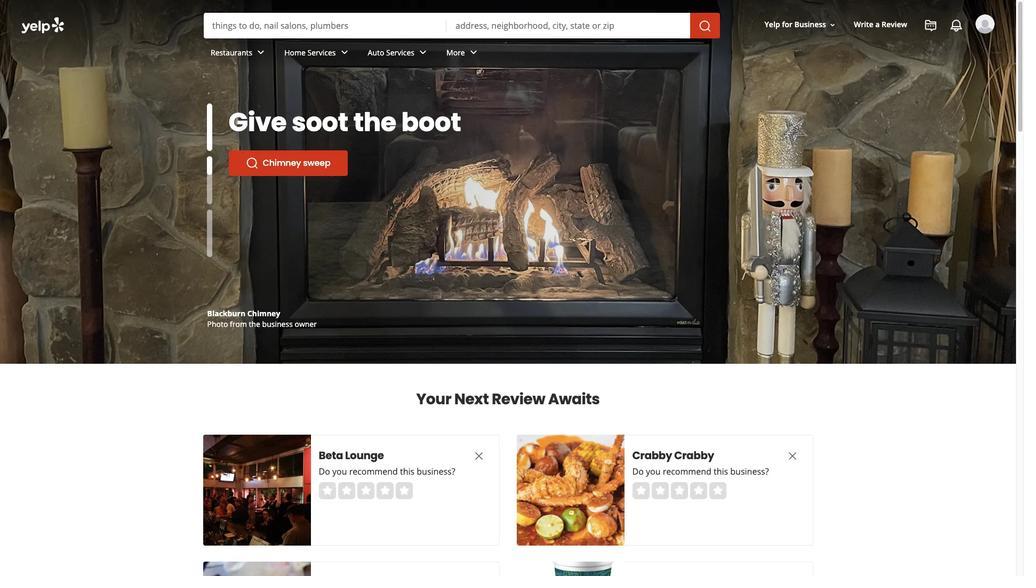 Task type: describe. For each thing, give the bounding box(es) containing it.
24 chevron down v2 image for auto services
[[417, 46, 430, 59]]

16 chevron down v2 image
[[829, 21, 837, 29]]

user actions element
[[756, 13, 1010, 79]]

crabby crabby
[[633, 448, 714, 463]]

photo
[[207, 319, 228, 329]]

tyler b. image
[[976, 14, 995, 34]]

write a review link
[[850, 15, 912, 34]]

(no rating) image for crabby
[[633, 482, 727, 499]]

24 chevron down v2 image for restaurants
[[255, 46, 267, 59]]

2 crabby from the left
[[675, 448, 714, 463]]

do for beta lounge
[[319, 466, 330, 478]]

Near text field
[[456, 20, 682, 31]]

chimney sweep
[[263, 157, 331, 169]]

chimney inside blackburn chimney photo from the business owner
[[247, 308, 280, 319]]

restaurants
[[211, 47, 253, 57]]

notifications image
[[950, 19, 963, 32]]

review for a
[[882, 19, 908, 30]]

none field near
[[456, 20, 682, 31]]

owner
[[295, 319, 317, 329]]

24 chevron down v2 image for more
[[467, 46, 480, 59]]

none field the find
[[212, 20, 439, 31]]

explore banner section banner
[[0, 0, 1017, 364]]

do you recommend this business? for crabby crabby
[[633, 466, 769, 478]]

you for crabby
[[646, 466, 661, 478]]

yelp for business
[[765, 19, 827, 30]]

more link
[[438, 38, 489, 69]]

blackburn
[[207, 308, 246, 319]]

the inside blackburn chimney photo from the business owner
[[249, 319, 260, 329]]

a
[[876, 19, 880, 30]]

services for home services
[[308, 47, 336, 57]]

auto services link
[[359, 38, 438, 69]]

write a review
[[854, 19, 908, 30]]

do you recommend this business? for beta lounge
[[319, 466, 455, 478]]

your next review awaits
[[416, 389, 600, 410]]

give soot the boot
[[229, 105, 461, 140]]

from
[[230, 319, 247, 329]]

photo of crabby crabby image
[[517, 435, 625, 546]]

restaurants link
[[202, 38, 276, 69]]

your
[[416, 389, 452, 410]]

you for beta
[[332, 466, 347, 478]]

recommend for lounge
[[349, 466, 398, 478]]

blackburn chimney photo from the business owner
[[207, 308, 317, 329]]

0 vertical spatial chimney
[[263, 157, 301, 169]]

24 chevron down v2 image
[[338, 46, 351, 59]]

boot
[[402, 105, 461, 140]]



Task type: vqa. For each thing, say whether or not it's contained in the screenshot.
Support link
no



Task type: locate. For each thing, give the bounding box(es) containing it.
this for crabby crabby
[[714, 466, 728, 478]]

(no rating) image
[[319, 482, 413, 499], [633, 482, 727, 499]]

0 horizontal spatial dismiss card image
[[473, 450, 485, 463]]

services left 24 chevron down v2 image
[[308, 47, 336, 57]]

next
[[455, 389, 489, 410]]

1 horizontal spatial do
[[633, 466, 644, 478]]

1 none field from the left
[[212, 20, 439, 31]]

this
[[400, 466, 415, 478], [714, 466, 728, 478]]

1 horizontal spatial the
[[354, 105, 396, 140]]

24 chevron down v2 image inside auto services link
[[417, 46, 430, 59]]

lounge
[[345, 448, 384, 463]]

you down crabby crabby
[[646, 466, 661, 478]]

0 horizontal spatial (no rating) image
[[319, 482, 413, 499]]

recommend down lounge
[[349, 466, 398, 478]]

3 24 chevron down v2 image from the left
[[467, 46, 480, 59]]

1 horizontal spatial do you recommend this business?
[[633, 466, 769, 478]]

0 horizontal spatial do you recommend this business?
[[319, 466, 455, 478]]

photo of allsups image
[[517, 562, 625, 576]]

1 horizontal spatial crabby
[[675, 448, 714, 463]]

do down crabby crabby
[[633, 466, 644, 478]]

business? for crabby
[[731, 466, 769, 478]]

24 chevron down v2 image right "auto services"
[[417, 46, 430, 59]]

2 recommend from the left
[[663, 466, 712, 478]]

24 chevron down v2 image right restaurants
[[255, 46, 267, 59]]

do you recommend this business? down crabby crabby link
[[633, 466, 769, 478]]

0 vertical spatial review
[[882, 19, 908, 30]]

1 horizontal spatial none field
[[456, 20, 682, 31]]

business? down crabby crabby link
[[731, 466, 769, 478]]

dismiss card image for beta lounge
[[473, 450, 485, 463]]

2 none field from the left
[[456, 20, 682, 31]]

chimney sweep link
[[229, 150, 348, 176]]

business
[[262, 319, 293, 329]]

1 dismiss card image from the left
[[473, 450, 485, 463]]

search image
[[699, 20, 712, 32]]

photo of beta lounge image
[[203, 435, 311, 546]]

business categories element
[[202, 38, 995, 69]]

business
[[795, 19, 827, 30]]

1 do you recommend this business? from the left
[[319, 466, 455, 478]]

0 vertical spatial the
[[354, 105, 396, 140]]

services right the auto
[[386, 47, 415, 57]]

0 horizontal spatial this
[[400, 466, 415, 478]]

rating element down lounge
[[319, 482, 413, 499]]

None field
[[212, 20, 439, 31], [456, 20, 682, 31]]

2 horizontal spatial 24 chevron down v2 image
[[467, 46, 480, 59]]

1 vertical spatial chimney
[[247, 308, 280, 319]]

recommend down crabby crabby link
[[663, 466, 712, 478]]

0 horizontal spatial crabby
[[633, 448, 673, 463]]

dismiss card image
[[473, 450, 485, 463], [786, 450, 799, 463]]

2 dismiss card image from the left
[[786, 450, 799, 463]]

24 search v2 image
[[246, 157, 259, 170]]

1 horizontal spatial dismiss card image
[[786, 450, 799, 463]]

1 recommend from the left
[[349, 466, 398, 478]]

none field up business categories element
[[456, 20, 682, 31]]

business? for lounge
[[417, 466, 455, 478]]

services for auto services
[[386, 47, 415, 57]]

review for next
[[492, 389, 546, 410]]

rating element
[[319, 482, 413, 499], [633, 482, 727, 499]]

dismiss card image for crabby crabby
[[786, 450, 799, 463]]

beta lounge link
[[319, 448, 452, 463]]

1 horizontal spatial (no rating) image
[[633, 482, 727, 499]]

1 (no rating) image from the left
[[319, 482, 413, 499]]

give
[[229, 105, 287, 140]]

more
[[447, 47, 465, 57]]

blackburn chimney link
[[207, 308, 280, 319]]

chimney up "business"
[[247, 308, 280, 319]]

2 services from the left
[[386, 47, 415, 57]]

2 business? from the left
[[731, 466, 769, 478]]

1 horizontal spatial review
[[882, 19, 908, 30]]

services
[[308, 47, 336, 57], [386, 47, 415, 57]]

24 chevron down v2 image inside restaurants link
[[255, 46, 267, 59]]

1 crabby from the left
[[633, 448, 673, 463]]

1 services from the left
[[308, 47, 336, 57]]

0 horizontal spatial do
[[319, 466, 330, 478]]

chimney
[[263, 157, 301, 169], [247, 308, 280, 319]]

2 you from the left
[[646, 466, 661, 478]]

you
[[332, 466, 347, 478], [646, 466, 661, 478]]

2 (no rating) image from the left
[[633, 482, 727, 499]]

this down beta lounge link
[[400, 466, 415, 478]]

24 chevron down v2 image
[[255, 46, 267, 59], [417, 46, 430, 59], [467, 46, 480, 59]]

recommend
[[349, 466, 398, 478], [663, 466, 712, 478]]

do down beta
[[319, 466, 330, 478]]

do for crabby crabby
[[633, 466, 644, 478]]

1 business? from the left
[[417, 466, 455, 478]]

1 24 chevron down v2 image from the left
[[255, 46, 267, 59]]

1 vertical spatial review
[[492, 389, 546, 410]]

None radio
[[319, 482, 336, 499], [357, 482, 374, 499], [633, 482, 650, 499], [671, 482, 688, 499], [690, 482, 707, 499], [709, 482, 727, 499], [319, 482, 336, 499], [357, 482, 374, 499], [633, 482, 650, 499], [671, 482, 688, 499], [690, 482, 707, 499], [709, 482, 727, 499]]

beta lounge
[[319, 448, 384, 463]]

this for beta lounge
[[400, 466, 415, 478]]

do
[[319, 466, 330, 478], [633, 466, 644, 478]]

chimney right 24 search v2 icon
[[263, 157, 301, 169]]

do you recommend this business?
[[319, 466, 455, 478], [633, 466, 769, 478]]

1 horizontal spatial recommend
[[663, 466, 712, 478]]

None search field
[[0, 0, 1017, 79], [204, 13, 723, 38], [0, 0, 1017, 79], [204, 13, 723, 38]]

home services
[[285, 47, 336, 57]]

beta
[[319, 448, 343, 463]]

select slide image
[[207, 104, 212, 151]]

review inside 'link'
[[882, 19, 908, 30]]

Find text field
[[212, 20, 439, 31]]

awaits
[[548, 389, 600, 410]]

2 do from the left
[[633, 466, 644, 478]]

crabby
[[633, 448, 673, 463], [675, 448, 714, 463]]

sweep
[[303, 157, 331, 169]]

0 horizontal spatial none field
[[212, 20, 439, 31]]

1 horizontal spatial you
[[646, 466, 661, 478]]

rating element for lounge
[[319, 482, 413, 499]]

auto services
[[368, 47, 415, 57]]

2 rating element from the left
[[633, 482, 727, 499]]

0 horizontal spatial recommend
[[349, 466, 398, 478]]

(no rating) image for lounge
[[319, 482, 413, 499]]

0 horizontal spatial business?
[[417, 466, 455, 478]]

yelp
[[765, 19, 780, 30]]

1 vertical spatial the
[[249, 319, 260, 329]]

1 horizontal spatial 24 chevron down v2 image
[[417, 46, 430, 59]]

photo of mas cafe image
[[203, 562, 311, 576]]

2 24 chevron down v2 image from the left
[[417, 46, 430, 59]]

0 horizontal spatial you
[[332, 466, 347, 478]]

2 do you recommend this business? from the left
[[633, 466, 769, 478]]

1 do from the left
[[319, 466, 330, 478]]

auto
[[368, 47, 384, 57]]

home
[[285, 47, 306, 57]]

review right a
[[882, 19, 908, 30]]

rating element for crabby
[[633, 482, 727, 499]]

soot
[[292, 105, 348, 140]]

business?
[[417, 466, 455, 478], [731, 466, 769, 478]]

do you recommend this business? down beta lounge link
[[319, 466, 455, 478]]

2 this from the left
[[714, 466, 728, 478]]

1 horizontal spatial rating element
[[633, 482, 727, 499]]

this down crabby crabby link
[[714, 466, 728, 478]]

projects image
[[925, 19, 938, 32]]

0 horizontal spatial 24 chevron down v2 image
[[255, 46, 267, 59]]

(no rating) image down lounge
[[319, 482, 413, 499]]

you down beta
[[332, 466, 347, 478]]

(no rating) image down crabby crabby
[[633, 482, 727, 499]]

1 rating element from the left
[[319, 482, 413, 499]]

0 horizontal spatial rating element
[[319, 482, 413, 499]]

1 horizontal spatial services
[[386, 47, 415, 57]]

rating element down crabby crabby
[[633, 482, 727, 499]]

yelp for business button
[[761, 15, 842, 34]]

None radio
[[338, 482, 355, 499], [376, 482, 394, 499], [396, 482, 413, 499], [652, 482, 669, 499], [338, 482, 355, 499], [376, 482, 394, 499], [396, 482, 413, 499], [652, 482, 669, 499]]

none field up home services link at the left
[[212, 20, 439, 31]]

1 this from the left
[[400, 466, 415, 478]]

0 horizontal spatial the
[[249, 319, 260, 329]]

24 chevron down v2 image inside the more link
[[467, 46, 480, 59]]

review
[[882, 19, 908, 30], [492, 389, 546, 410]]

home services link
[[276, 38, 359, 69]]

write
[[854, 19, 874, 30]]

1 horizontal spatial this
[[714, 466, 728, 478]]

0 horizontal spatial services
[[308, 47, 336, 57]]

for
[[782, 19, 793, 30]]

0 horizontal spatial review
[[492, 389, 546, 410]]

review right next
[[492, 389, 546, 410]]

the
[[354, 105, 396, 140], [249, 319, 260, 329]]

business? down beta lounge link
[[417, 466, 455, 478]]

24 chevron down v2 image right more
[[467, 46, 480, 59]]

1 you from the left
[[332, 466, 347, 478]]

crabby crabby link
[[633, 448, 766, 463]]

1 horizontal spatial business?
[[731, 466, 769, 478]]

recommend for crabby
[[663, 466, 712, 478]]



